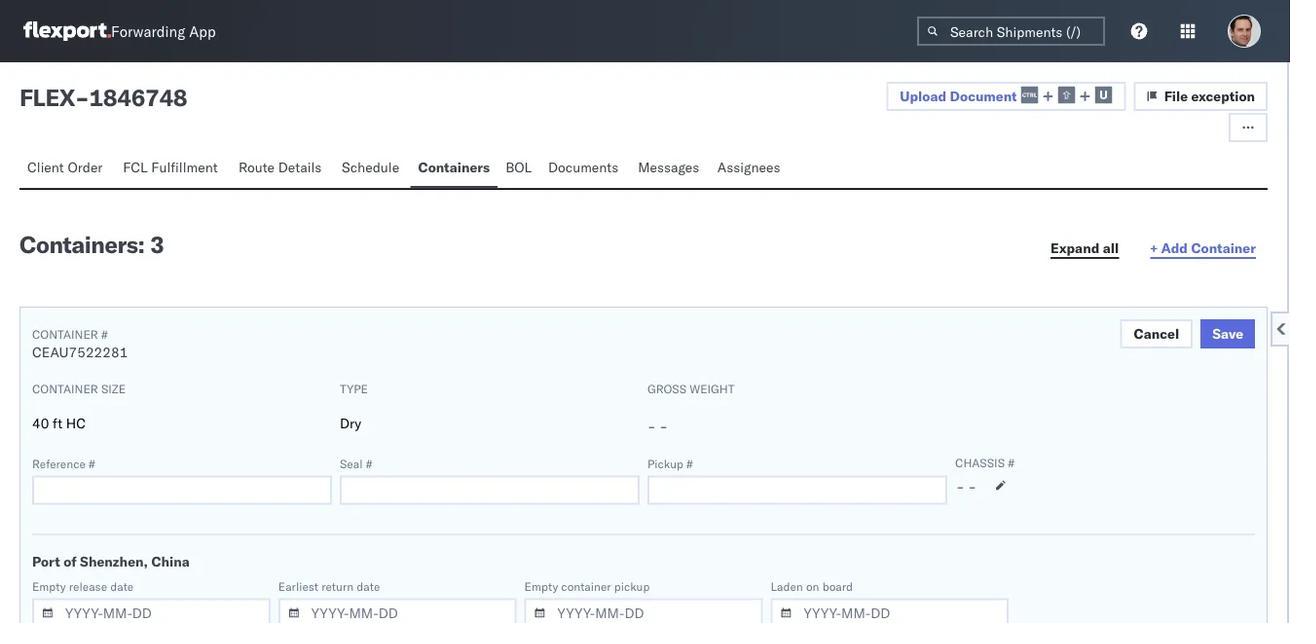 Task type: locate. For each thing, give the bounding box(es) containing it.
client order button
[[19, 150, 115, 188]]

+ add container button
[[1138, 234, 1268, 263]]

40 ft hc
[[32, 414, 86, 431]]

YYYY-MM-DD text field
[[32, 598, 270, 623], [278, 598, 517, 623], [524, 598, 763, 623], [771, 598, 1009, 623]]

2 yyyy-mm-dd text field from the left
[[278, 598, 517, 623]]

container for container # ceau7522281
[[32, 327, 98, 342]]

-
[[75, 83, 89, 112], [647, 417, 656, 434], [659, 417, 668, 434], [956, 478, 965, 495], [968, 478, 977, 495]]

# up ceau7522281
[[101, 327, 108, 342]]

add
[[1161, 240, 1188, 257]]

ceau7522281
[[32, 343, 128, 360]]

- - down chassis in the right of the page
[[956, 478, 977, 495]]

weight
[[690, 382, 735, 396]]

forwarding app
[[111, 22, 216, 40]]

4 yyyy-mm-dd text field from the left
[[771, 598, 1009, 623]]

None text field
[[32, 476, 332, 505], [647, 476, 947, 505], [32, 476, 332, 505], [647, 476, 947, 505]]

fcl fulfillment
[[123, 159, 218, 176]]

board
[[822, 579, 853, 594]]

container inside container # ceau7522281
[[32, 327, 98, 342]]

40
[[32, 414, 49, 431]]

empty down "port"
[[32, 579, 66, 594]]

earliest return date
[[278, 579, 380, 594]]

date
[[110, 579, 134, 594], [357, 579, 380, 594]]

1 horizontal spatial empty
[[524, 579, 558, 594]]

2 date from the left
[[357, 579, 380, 594]]

date down shenzhen,
[[110, 579, 134, 594]]

yyyy-mm-dd text field for empty container pickup
[[524, 598, 763, 623]]

3 yyyy-mm-dd text field from the left
[[524, 598, 763, 623]]

# right the seal
[[366, 457, 372, 471]]

port
[[32, 553, 60, 570]]

flex - 1846748
[[19, 83, 187, 112]]

upload
[[900, 87, 946, 104]]

container # ceau7522281
[[32, 327, 128, 360]]

- - down gross
[[647, 417, 668, 434]]

1846748
[[89, 83, 187, 112]]

- -
[[647, 417, 668, 434], [956, 478, 977, 495]]

container up "40 ft hc"
[[32, 382, 98, 396]]

exception
[[1191, 88, 1255, 105]]

release
[[69, 579, 107, 594]]

0 horizontal spatial - -
[[647, 417, 668, 434]]

flex
[[19, 83, 75, 112]]

reference
[[32, 457, 86, 471]]

3
[[150, 230, 164, 259]]

1 horizontal spatial - -
[[956, 478, 977, 495]]

date for earliest return date
[[357, 579, 380, 594]]

container
[[1191, 240, 1256, 257], [32, 327, 98, 342], [32, 382, 98, 396]]

1 horizontal spatial date
[[357, 579, 380, 594]]

messages
[[638, 159, 699, 176]]

file
[[1164, 88, 1188, 105]]

0 vertical spatial - -
[[647, 417, 668, 434]]

gross weight
[[647, 382, 735, 396]]

0 horizontal spatial empty
[[32, 579, 66, 594]]

fulfillment
[[151, 159, 218, 176]]

empty left "container"
[[524, 579, 558, 594]]

1 vertical spatial container
[[32, 327, 98, 342]]

empty
[[32, 579, 66, 594], [524, 579, 558, 594]]

yyyy-mm-dd text field down board
[[771, 598, 1009, 623]]

chassis
[[955, 456, 1005, 470]]

container
[[561, 579, 611, 594]]

# for container # ceau7522281
[[101, 327, 108, 342]]

yyyy-mm-dd text field for empty release date
[[32, 598, 270, 623]]

date right return
[[357, 579, 380, 594]]

type
[[340, 382, 368, 396]]

empty release date
[[32, 579, 134, 594]]

ft
[[53, 414, 62, 431]]

yyyy-mm-dd text field down pickup
[[524, 598, 763, 623]]

1 date from the left
[[110, 579, 134, 594]]

empty for empty container pickup
[[524, 579, 558, 594]]

yyyy-mm-dd text field down china
[[32, 598, 270, 623]]

expand
[[1051, 240, 1100, 257]]

port of shenzhen, china
[[32, 553, 190, 570]]

all
[[1103, 240, 1119, 257]]

laden on board
[[771, 579, 853, 594]]

hc
[[66, 414, 86, 431]]

messages button
[[630, 150, 710, 188]]

yyyy-mm-dd text field down return
[[278, 598, 517, 623]]

None text field
[[340, 476, 640, 505]]

shenzhen,
[[80, 553, 148, 570]]

app
[[189, 22, 216, 40]]

pickup
[[614, 579, 650, 594]]

# right pickup on the bottom right
[[687, 457, 693, 471]]

2 empty from the left
[[524, 579, 558, 594]]

file exception button
[[1134, 82, 1268, 111], [1134, 82, 1268, 111]]

2 vertical spatial container
[[32, 382, 98, 396]]

1 empty from the left
[[32, 579, 66, 594]]

containers
[[418, 159, 490, 176]]

# right reference
[[89, 457, 95, 471]]

pickup
[[647, 457, 683, 471]]

container right the add
[[1191, 240, 1256, 257]]

route details button
[[231, 150, 334, 188]]

of
[[63, 553, 77, 570]]

1 yyyy-mm-dd text field from the left
[[32, 598, 270, 623]]

forwarding
[[111, 22, 185, 40]]

route details
[[238, 159, 322, 176]]

+ add container
[[1150, 240, 1256, 257]]

empty container pickup
[[524, 579, 650, 594]]

dry
[[340, 414, 361, 431]]

0 vertical spatial container
[[1191, 240, 1256, 257]]

#
[[101, 327, 108, 342], [1008, 456, 1014, 470], [89, 457, 95, 471], [366, 457, 372, 471], [687, 457, 693, 471]]

seal
[[340, 457, 363, 471]]

# inside container # ceau7522281
[[101, 327, 108, 342]]

file exception
[[1164, 88, 1255, 105]]

container up ceau7522281
[[32, 327, 98, 342]]

# right chassis in the right of the page
[[1008, 456, 1014, 470]]

1 vertical spatial - -
[[956, 478, 977, 495]]

yyyy-mm-dd text field for earliest return date
[[278, 598, 517, 623]]

schedule button
[[334, 150, 410, 188]]

0 horizontal spatial date
[[110, 579, 134, 594]]



Task type: vqa. For each thing, say whether or not it's contained in the screenshot.
Container corresponding to Container # CEAU7522281
yes



Task type: describe. For each thing, give the bounding box(es) containing it.
on
[[806, 579, 819, 594]]

route
[[238, 159, 275, 176]]

china
[[151, 553, 190, 570]]

date for empty release date
[[110, 579, 134, 594]]

# for seal #
[[366, 457, 372, 471]]

earliest
[[278, 579, 318, 594]]

fcl fulfillment button
[[115, 150, 231, 188]]

flexport. image
[[23, 21, 111, 41]]

containers button
[[410, 150, 498, 188]]

pickup #
[[647, 457, 693, 471]]

cancel button
[[1120, 319, 1193, 349]]

+
[[1150, 240, 1158, 257]]

yyyy-mm-dd text field for laden on board
[[771, 598, 1009, 623]]

containers: 3
[[19, 230, 164, 259]]

upload document button
[[886, 82, 1126, 111]]

container for container size
[[32, 382, 98, 396]]

container inside button
[[1191, 240, 1256, 257]]

empty for empty release date
[[32, 579, 66, 594]]

# for chassis #
[[1008, 456, 1014, 470]]

client
[[27, 159, 64, 176]]

assignees
[[717, 159, 780, 176]]

upload document
[[900, 87, 1017, 104]]

container size
[[32, 382, 126, 396]]

# for reference #
[[89, 457, 95, 471]]

cancel
[[1134, 325, 1179, 342]]

seal #
[[340, 457, 372, 471]]

details
[[278, 159, 322, 176]]

order
[[68, 159, 103, 176]]

save button
[[1201, 319, 1255, 349]]

forwarding app link
[[23, 21, 216, 41]]

return
[[321, 579, 354, 594]]

reference #
[[32, 457, 95, 471]]

save
[[1212, 325, 1243, 342]]

bol button
[[498, 150, 540, 188]]

client order
[[27, 159, 103, 176]]

expand all
[[1051, 240, 1119, 257]]

gross
[[647, 382, 687, 396]]

assignees button
[[710, 150, 792, 188]]

chassis #
[[955, 456, 1014, 470]]

size
[[101, 382, 126, 396]]

fcl
[[123, 159, 148, 176]]

schedule
[[342, 159, 399, 176]]

expand all button
[[1039, 234, 1131, 263]]

documents
[[548, 159, 618, 176]]

containers:
[[19, 230, 145, 259]]

document
[[950, 87, 1017, 104]]

Search Shipments (/) text field
[[917, 17, 1105, 46]]

bol
[[505, 159, 532, 176]]

laden
[[771, 579, 803, 594]]

# for pickup #
[[687, 457, 693, 471]]

documents button
[[540, 150, 630, 188]]



